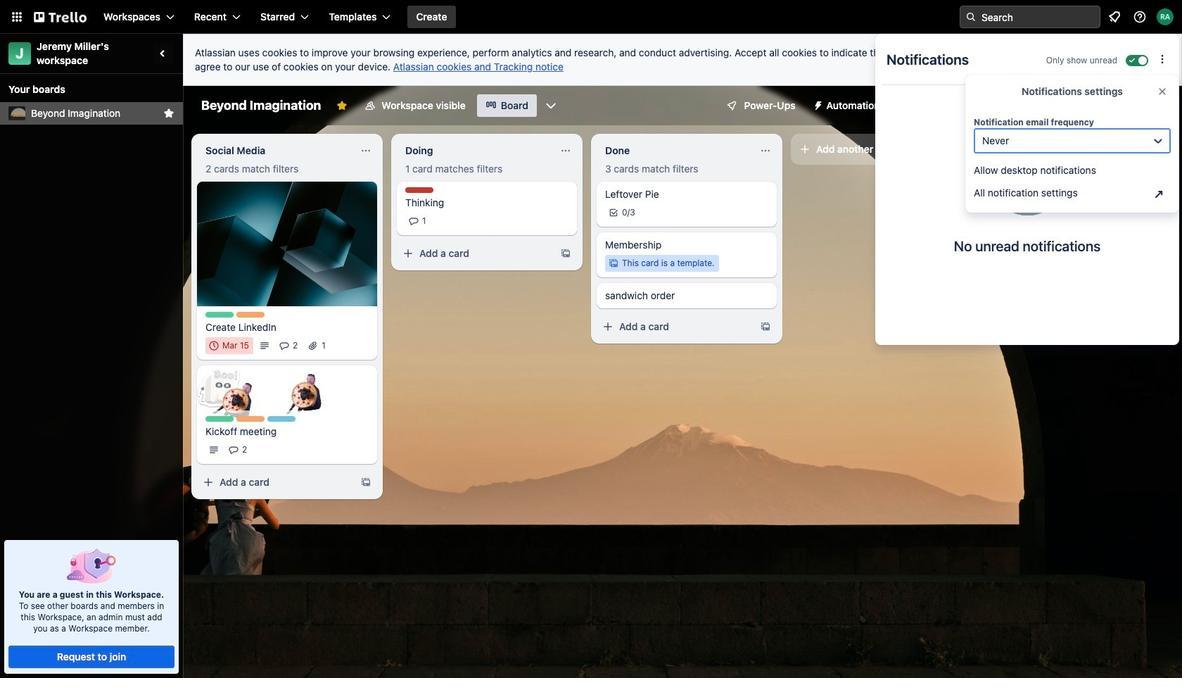 Task type: locate. For each thing, give the bounding box(es) containing it.
show menu image
[[1160, 99, 1174, 113]]

create from template… image
[[760, 321, 772, 332], [361, 476, 372, 488]]

color: bold red, title: "thoughts" element
[[406, 187, 434, 193]]

jeremy miller (jeremymiller198) image
[[1055, 96, 1075, 115]]

None text field
[[197, 139, 355, 162], [397, 139, 555, 162], [197, 139, 355, 162], [397, 139, 555, 162]]

0 notifications image
[[1107, 8, 1124, 25]]

None checkbox
[[206, 337, 254, 354]]

https://media3.giphy.com/media/uzbc1merae75kv3oqd/100w.gif?cid=ad960664cgd8q560jl16i4tqsq6qk30rgh2t6st4j6ihzo35&ep=v1_stickers_search&rid=100w.gif&ct=s image left "color: sky, title: "sparkling"" element
[[209, 369, 261, 421]]

1 color: green, title: none image from the top
[[206, 312, 234, 317]]

color: green, title: none image for color: orange, title: none icon
[[206, 416, 234, 422]]

0 vertical spatial color: green, title: none image
[[206, 312, 234, 317]]

0 horizontal spatial create from template… image
[[361, 476, 372, 488]]

ruby anderson (rubyanderson7) image left bob builder (bobbuilder40) icon
[[1037, 96, 1057, 115]]

None text field
[[597, 139, 755, 162]]

star or unstar board image
[[337, 100, 348, 111]]

1 vertical spatial create from template… image
[[361, 476, 372, 488]]

1 horizontal spatial ruby anderson (rubyanderson7) image
[[1158, 8, 1175, 25]]

0 vertical spatial ruby anderson (rubyanderson7) image
[[1158, 8, 1175, 25]]

ruby anderson (rubyanderson7) image right open information menu image
[[1158, 8, 1175, 25]]

color: green, title: none image left color: orange, title: none icon
[[206, 416, 234, 422]]

back to home image
[[34, 6, 87, 28]]

color: green, title: none image left color: orange, title: none image
[[206, 312, 234, 317]]

your boards with 1 items element
[[8, 81, 168, 98]]

1 vertical spatial color: green, title: none image
[[206, 416, 234, 422]]

color: green, title: none image
[[206, 312, 234, 317], [206, 416, 234, 422]]

2 color: green, title: none image from the top
[[206, 416, 234, 422]]

0 horizontal spatial https://media3.giphy.com/media/uzbc1merae75kv3oqd/100w.gif?cid=ad960664cgd8q560jl16i4tqsq6qk30rgh2t6st4j6ihzo35&ep=v1_stickers_search&rid=100w.gif&ct=s image
[[209, 369, 261, 421]]

https://media3.giphy.com/media/uzbc1merae75kv3oqd/100w.gif?cid=ad960664cgd8q560jl16i4tqsq6qk30rgh2t6st4j6ihzo35&ep=v1_stickers_search&rid=100w.gif&ct=s image
[[277, 363, 328, 415], [209, 369, 261, 421]]

1 horizontal spatial create from template… image
[[760, 321, 772, 332]]

color: green, title: none image for color: orange, title: none image
[[206, 312, 234, 317]]

https://media3.giphy.com/media/uzbc1merae75kv3oqd/100w.gif?cid=ad960664cgd8q560jl16i4tqsq6qk30rgh2t6st4j6ihzo35&ep=v1_stickers_search&rid=100w.gif&ct=s image up "color: sky, title: "sparkling"" element
[[277, 363, 328, 415]]

close popover image
[[1158, 86, 1169, 97]]

create from template… image
[[560, 248, 572, 259]]

ruby anderson (rubyanderson7) image
[[1158, 8, 1175, 25], [1037, 96, 1057, 115]]

bob builder (bobbuilder40) image
[[1074, 96, 1093, 115]]

0 horizontal spatial ruby anderson (rubyanderson7) image
[[1037, 96, 1057, 115]]



Task type: vqa. For each thing, say whether or not it's contained in the screenshot.
workspace navigation collapse icon
yes



Task type: describe. For each thing, give the bounding box(es) containing it.
0 vertical spatial create from template… image
[[760, 321, 772, 332]]

Board name text field
[[194, 94, 328, 117]]

1 horizontal spatial https://media3.giphy.com/media/uzbc1merae75kv3oqd/100w.gif?cid=ad960664cgd8q560jl16i4tqsq6qk30rgh2t6st4j6ihzo35&ep=v1_stickers_search&rid=100w.gif&ct=s image
[[277, 363, 328, 415]]

pete ghost image
[[196, 365, 241, 410]]

primary element
[[0, 0, 1183, 34]]

1 vertical spatial ruby anderson (rubyanderson7) image
[[1037, 96, 1057, 115]]

color: orange, title: none image
[[237, 416, 265, 422]]

search image
[[966, 11, 977, 23]]

workspace navigation collapse icon image
[[154, 44, 173, 63]]

taco image
[[990, 122, 1066, 215]]

customize views image
[[544, 99, 558, 113]]

color: sky, title: "sparkling" element
[[268, 416, 296, 422]]

open information menu image
[[1134, 10, 1148, 24]]

sm image
[[807, 94, 827, 114]]

starred icon image
[[163, 108, 175, 119]]

Search field
[[977, 7, 1101, 27]]

color: orange, title: none image
[[237, 312, 265, 317]]



